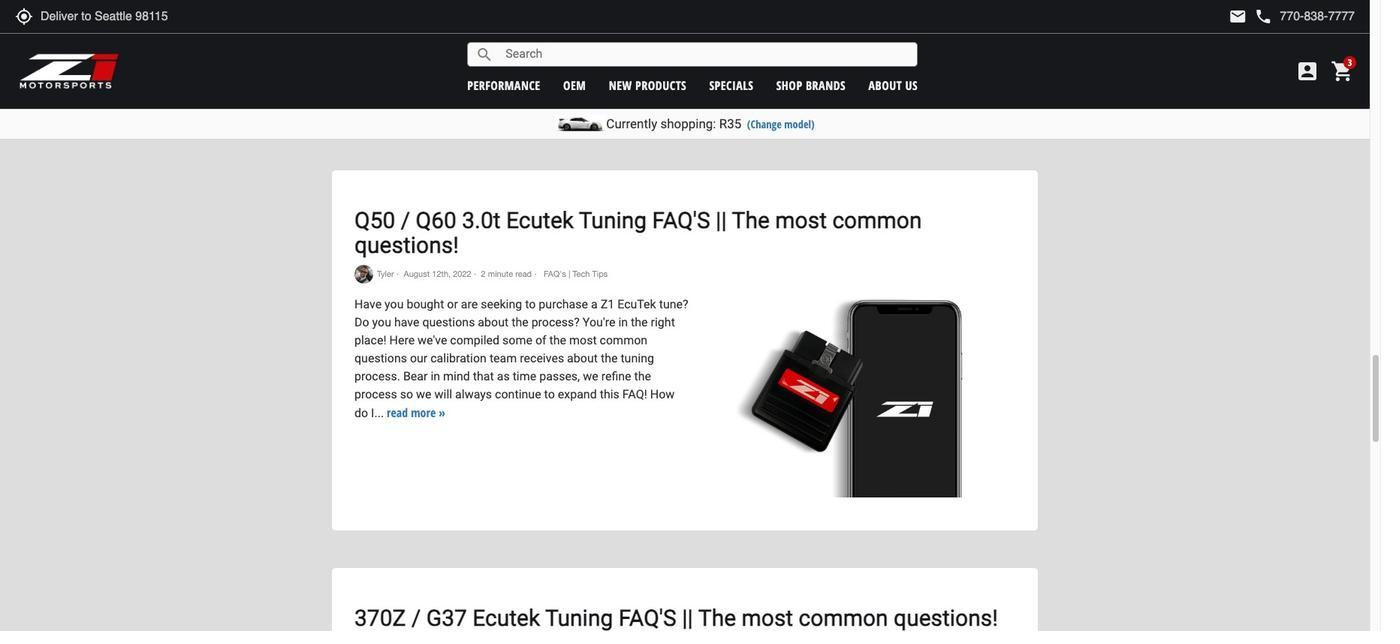 Task type: describe. For each thing, give the bounding box(es) containing it.
faq's
[[652, 207, 710, 234]]

read more » link
[[387, 405, 445, 421]]

account_box
[[1296, 59, 1320, 83]]

3.0t
[[462, 207, 501, 234]]

read more »
[[387, 405, 445, 421]]

time
[[513, 370, 536, 384]]

purchase
[[539, 297, 588, 312]]

august
[[404, 270, 430, 279]]

tyler image
[[355, 265, 373, 284]]

faq!
[[622, 388, 647, 402]]

tune?
[[659, 297, 688, 312]]

bought
[[407, 297, 444, 312]]

phone link
[[1255, 8, 1355, 26]]

||
[[716, 207, 727, 234]]

q50 / q60 3.0t ecutek tuning faq's || the most common questions! image
[[705, 265, 1015, 498]]

1 horizontal spatial questions
[[422, 315, 475, 330]]

Search search field
[[494, 43, 917, 66]]

right
[[651, 315, 675, 330]]

0 vertical spatial about
[[478, 315, 509, 330]]

have you bought or are seeking to purchase a z1 ecutek tune? do you have questions about the process? you're in the right place! here we've compiled some of the most common questions our calibration team receives about the tuning process. bear in mind that as time passes, we refine the process so we will always continue to expand this faq! how do i...
[[355, 297, 688, 421]]

products
[[635, 77, 687, 94]]

common inside q50 / q60 3.0t ecutek tuning faq's || the most common questions!
[[832, 207, 922, 234]]

1 vertical spatial to
[[544, 388, 555, 402]]

tips
[[592, 270, 608, 279]]

model)
[[784, 117, 815, 131]]

tech
[[573, 270, 590, 279]]

tyler
[[377, 270, 394, 279]]

our
[[410, 351, 428, 366]]

process.
[[355, 370, 400, 384]]

0 horizontal spatial to
[[525, 297, 536, 312]]

tuning
[[579, 207, 647, 234]]

or
[[447, 297, 458, 312]]

new
[[609, 77, 632, 94]]

q50 / q60 3.0t ecutek tuning faq's || the most common questions! link
[[355, 207, 922, 258]]

bear
[[403, 370, 428, 384]]

shopping_cart link
[[1327, 59, 1355, 83]]

questions!
[[355, 232, 459, 258]]

minute
[[488, 270, 513, 279]]

1 vertical spatial you
[[372, 315, 391, 330]]

august 12th, 2022
[[404, 270, 471, 279]]

have
[[394, 315, 419, 330]]

most inside q50 / q60 3.0t ecutek tuning faq's || the most common questions!
[[775, 207, 827, 234]]

ecutek
[[618, 297, 656, 312]]

performance
[[467, 77, 540, 94]]

account_box link
[[1292, 59, 1323, 83]]

calibration
[[431, 351, 487, 366]]

do
[[355, 315, 369, 330]]

some
[[503, 333, 532, 348]]

currently
[[606, 116, 657, 131]]

search
[[476, 45, 494, 63]]

the down tuning
[[634, 370, 651, 384]]

receives
[[520, 351, 564, 366]]

about us link
[[869, 77, 918, 94]]

process
[[355, 388, 397, 402]]

oem
[[563, 77, 586, 94]]

phone
[[1255, 8, 1273, 26]]

you're
[[583, 315, 615, 330]]

always
[[455, 388, 492, 402]]

the up refine
[[601, 351, 618, 366]]

refine
[[601, 370, 631, 384]]

0 vertical spatial we
[[583, 370, 598, 384]]

shopping:
[[661, 116, 716, 131]]

(change
[[747, 117, 782, 131]]

faq's                                                                              |                                                                                                            tech tips
[[542, 270, 608, 279]]

a
[[591, 297, 598, 312]]

expand
[[558, 388, 597, 402]]

currently shopping: r35 (change model)
[[606, 116, 815, 131]]

brands
[[806, 77, 846, 94]]

seeking
[[481, 297, 522, 312]]

(change model) link
[[747, 117, 815, 131]]

r35
[[719, 116, 742, 131]]

performance link
[[467, 77, 540, 94]]

»
[[439, 405, 445, 421]]

have
[[355, 297, 382, 312]]



Task type: locate. For each thing, give the bounding box(es) containing it.
mail link
[[1229, 8, 1247, 26]]

read right minute
[[515, 270, 532, 279]]

1 horizontal spatial to
[[544, 388, 555, 402]]

0 vertical spatial you
[[385, 297, 404, 312]]

1 vertical spatial common
[[600, 333, 648, 348]]

common
[[832, 207, 922, 234], [600, 333, 648, 348]]

questions down the or
[[422, 315, 475, 330]]

process?
[[531, 315, 580, 330]]

us
[[905, 77, 918, 94]]

more
[[411, 405, 436, 421]]

0 vertical spatial to
[[525, 297, 536, 312]]

1 horizontal spatial most
[[775, 207, 827, 234]]

about
[[869, 77, 902, 94]]

about up passes,
[[567, 351, 598, 366]]

we right so
[[416, 388, 432, 402]]

2 minute read
[[481, 270, 532, 279]]

to down passes,
[[544, 388, 555, 402]]

mail
[[1229, 8, 1247, 26]]

z1 motorsports logo image
[[19, 53, 120, 90]]

most right the the
[[775, 207, 827, 234]]

1 vertical spatial read
[[387, 405, 408, 421]]

0 vertical spatial questions
[[422, 315, 475, 330]]

the
[[512, 315, 529, 330], [631, 315, 648, 330], [549, 333, 566, 348], [601, 351, 618, 366], [634, 370, 651, 384]]

1 vertical spatial we
[[416, 388, 432, 402]]

i...
[[371, 406, 384, 421]]

/
[[401, 207, 410, 234]]

1 horizontal spatial about
[[567, 351, 598, 366]]

1 vertical spatial questions
[[355, 351, 407, 366]]

0 horizontal spatial questions
[[355, 351, 407, 366]]

as
[[497, 370, 510, 384]]

the down ecutek
[[631, 315, 648, 330]]

0 horizontal spatial we
[[416, 388, 432, 402]]

in down ecutek
[[618, 315, 628, 330]]

1 horizontal spatial read
[[515, 270, 532, 279]]

0 vertical spatial common
[[832, 207, 922, 234]]

the right of
[[549, 333, 566, 348]]

new products link
[[609, 77, 687, 94]]

so
[[400, 388, 413, 402]]

z1
[[601, 297, 615, 312]]

0 vertical spatial in
[[618, 315, 628, 330]]

how
[[650, 388, 675, 402]]

continue
[[495, 388, 541, 402]]

tuning
[[621, 351, 654, 366]]

to
[[525, 297, 536, 312], [544, 388, 555, 402]]

faq's
[[544, 270, 566, 279]]

brake rotor deposits: why your rotors aren't really warped! image
[[705, 0, 1015, 100]]

about
[[478, 315, 509, 330], [567, 351, 598, 366]]

you right do
[[372, 315, 391, 330]]

12th,
[[432, 270, 451, 279]]

2022
[[453, 270, 471, 279]]

questions
[[422, 315, 475, 330], [355, 351, 407, 366]]

this
[[600, 388, 620, 402]]

the up some
[[512, 315, 529, 330]]

mail phone
[[1229, 8, 1273, 26]]

do
[[355, 406, 368, 421]]

1 horizontal spatial common
[[832, 207, 922, 234]]

will
[[434, 388, 452, 402]]

oem link
[[563, 77, 586, 94]]

mind
[[443, 370, 470, 384]]

about down seeking
[[478, 315, 509, 330]]

questions up process.
[[355, 351, 407, 366]]

|
[[568, 270, 570, 279]]

specials
[[709, 77, 754, 94]]

0 horizontal spatial most
[[569, 333, 597, 348]]

read right i...
[[387, 405, 408, 421]]

you up have
[[385, 297, 404, 312]]

about us
[[869, 77, 918, 94]]

in
[[618, 315, 628, 330], [431, 370, 440, 384]]

you
[[385, 297, 404, 312], [372, 315, 391, 330]]

0 horizontal spatial common
[[600, 333, 648, 348]]

0 vertical spatial most
[[775, 207, 827, 234]]

team
[[490, 351, 517, 366]]

shop brands
[[776, 77, 846, 94]]

q60
[[416, 207, 457, 234]]

compiled
[[450, 333, 500, 348]]

read
[[515, 270, 532, 279], [387, 405, 408, 421]]

specials link
[[709, 77, 754, 94]]

shop brands link
[[776, 77, 846, 94]]

q50
[[355, 207, 395, 234]]

0 horizontal spatial read
[[387, 405, 408, 421]]

passes,
[[539, 370, 580, 384]]

here
[[389, 333, 415, 348]]

2
[[481, 270, 486, 279]]

0 horizontal spatial about
[[478, 315, 509, 330]]

0 vertical spatial read
[[515, 270, 532, 279]]

of
[[535, 333, 546, 348]]

shop
[[776, 77, 803, 94]]

we
[[583, 370, 598, 384], [416, 388, 432, 402]]

1 vertical spatial in
[[431, 370, 440, 384]]

most inside have you bought or are seeking to purchase a z1 ecutek tune? do you have questions about the process? you're in the right place! here we've compiled some of the most common questions our calibration team receives about the tuning process. bear in mind that as time passes, we refine the process so we will always continue to expand this faq! how do i...
[[569, 333, 597, 348]]

ecutek
[[506, 207, 574, 234]]

new products
[[609, 77, 687, 94]]

the
[[732, 207, 770, 234]]

to right seeking
[[525, 297, 536, 312]]

common inside have you bought or are seeking to purchase a z1 ecutek tune? do you have questions about the process? you're in the right place! here we've compiled some of the most common questions our calibration team receives about the tuning process. bear in mind that as time passes, we refine the process so we will always continue to expand this faq! how do i...
[[600, 333, 648, 348]]

in up will
[[431, 370, 440, 384]]

that
[[473, 370, 494, 384]]

1 horizontal spatial in
[[618, 315, 628, 330]]

1 vertical spatial most
[[569, 333, 597, 348]]

1 vertical spatial about
[[567, 351, 598, 366]]

my_location
[[15, 8, 33, 26]]

we up expand
[[583, 370, 598, 384]]

we've
[[418, 333, 447, 348]]

are
[[461, 297, 478, 312]]

shopping_cart
[[1331, 59, 1355, 83]]

q50 / q60 3.0t ecutek tuning faq's || the most common questions!
[[355, 207, 922, 258]]

most down you're
[[569, 333, 597, 348]]

1 horizontal spatial we
[[583, 370, 598, 384]]

0 horizontal spatial in
[[431, 370, 440, 384]]

place!
[[355, 333, 386, 348]]



Task type: vqa. For each thing, say whether or not it's contained in the screenshot.
Save: at right
no



